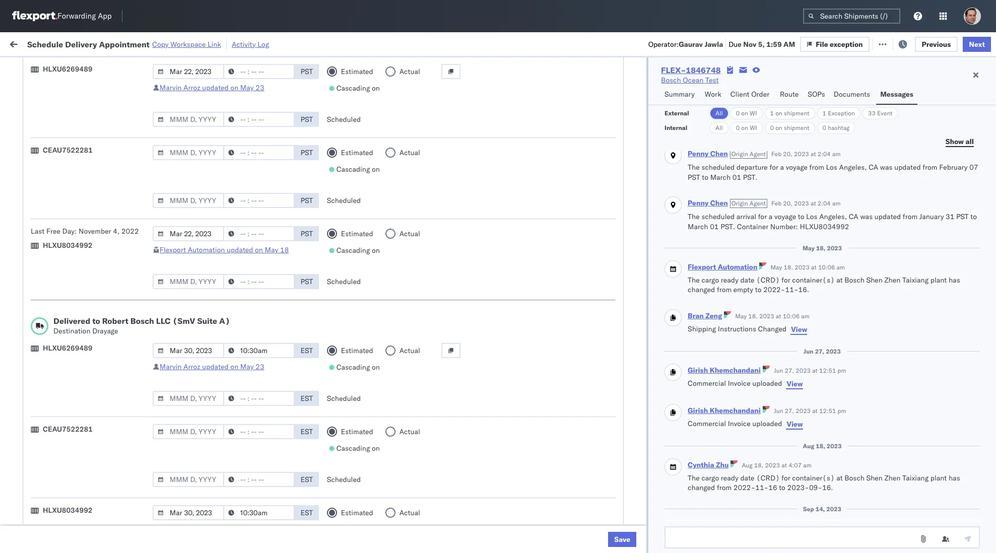 Task type: vqa. For each thing, say whether or not it's contained in the screenshot.
Consignee to the left
yes



Task type: locate. For each thing, give the bounding box(es) containing it.
workspace
[[170, 40, 206, 49]]

2022- right empty
[[764, 285, 786, 294]]

23,
[[242, 323, 253, 332], [242, 345, 253, 354]]

jun 27, 2023
[[804, 348, 841, 355]]

delivery
[[65, 39, 97, 49], [55, 145, 81, 154], [55, 234, 81, 243], [51, 278, 77, 287], [55, 322, 81, 331], [55, 411, 81, 420], [51, 478, 77, 487]]

wi for 0
[[750, 124, 757, 132]]

marvin down 'llc'
[[160, 362, 182, 371]]

netherlands for 10:30 pm cst, jan 23, 2023's the schedule pickup from rotterdam, netherlands link
[[23, 350, 63, 359]]

1 penny from the top
[[688, 149, 709, 158]]

0 vertical spatial 1:59 am cst, dec 14, 2022
[[177, 212, 270, 221]]

pst for -- : -- -- text field corresponding to 6th mmm d, yyyy text box from the bottom of the page
[[301, 67, 313, 76]]

0 horizontal spatial pst.
[[721, 222, 735, 231]]

schedule pickup from los angeles, ca button
[[23, 100, 147, 111], [23, 122, 147, 133], [23, 167, 147, 178], [23, 211, 147, 222], [23, 300, 147, 311], [23, 366, 147, 377]]

7:30 pm cst, jan 30, 2023 down 10:30 pm cst, jan 28, 2023
[[177, 412, 268, 421]]

pm down jun 27, 2023
[[838, 367, 847, 374]]

shipment down 1 on shipment
[[784, 124, 810, 132]]

5 hlxu6269489, from the top
[[734, 190, 785, 199]]

1 vertical spatial wi
[[750, 124, 757, 132]]

delivery for 7:30 pm cst, jan 30, 2023
[[55, 411, 81, 420]]

11 ocean fcl from the top
[[337, 367, 373, 376]]

feb
[[772, 150, 782, 158], [772, 200, 782, 207], [225, 478, 237, 487], [224, 500, 237, 509], [225, 522, 237, 532]]

1 marvin arroz updated on may 23 from the top
[[160, 83, 264, 92]]

the for the cargo ready date (crd) for container(s)  at bosch shen zhen taixiang plant has changed from 2022-11-16 to 2023-09-16.
[[688, 474, 700, 483]]

angeles, inside the scheduled arrival for a voyage to los angeles, ca was updated from january 31 pst to march 01 pst. container number: hlxu8034992
[[820, 212, 847, 221]]

shen inside the cargo ready date (crd) for container(s)  at bosch shen zhen taixiang plant has changed from 2022-11-16 to 2023-09-16.
[[867, 474, 883, 483]]

0 vertical spatial 20,
[[783, 150, 793, 158]]

taixiang
[[903, 275, 929, 285], [903, 474, 929, 483]]

penny chen origin agent up arrival
[[688, 199, 766, 208]]

order
[[752, 90, 770, 99]]

5, for 1:59 am cdt, nov 5, 2022's schedule delivery appointment button
[[240, 145, 247, 154]]

0 horizontal spatial container
[[680, 78, 707, 86]]

jun 27, 2023 at 12:51 pm up aug 18, 2023
[[774, 407, 847, 415]]

confirm
[[23, 256, 49, 265], [23, 278, 49, 287], [23, 450, 49, 459], [23, 478, 49, 487], [23, 517, 49, 526]]

7:30
[[177, 412, 192, 421], [177, 434, 192, 443], [177, 478, 192, 487], [177, 500, 192, 509]]

pickup for 6th schedule pickup from los angeles, ca button from the top
[[55, 367, 77, 376]]

pst for -- : -- -- text box corresponding to 5th mmm d, yyyy text field from the bottom of the page
[[301, 196, 313, 205]]

external
[[665, 109, 689, 117]]

scheduled left 'departure'
[[702, 163, 735, 172]]

shipment for 1 on shipment
[[784, 109, 810, 117]]

deadline
[[177, 82, 201, 90]]

ceau7522281,
[[680, 101, 732, 110], [680, 123, 732, 132], [680, 145, 732, 154], [680, 167, 732, 176], [680, 190, 732, 199]]

jun 27, 2023 at 12:51 pm for girish khemchandani's 'view' button
[[774, 407, 847, 415]]

01 inside the scheduled departure for a voyage from los angeles, ca was updated from february 07 pst to march 01 pst.
[[733, 173, 742, 182]]

link
[[208, 40, 221, 49]]

resize handle column header
[[159, 78, 171, 553], [282, 78, 294, 553], [320, 78, 332, 553], [392, 78, 404, 553], [464, 78, 476, 553], [575, 78, 587, 553], [663, 78, 675, 553], [735, 78, 747, 553], [873, 78, 885, 553], [945, 78, 957, 553], [978, 78, 990, 553]]

zhen inside the cargo ready date (crd) for container(s)  at bosch shen zhen taixiang plant has changed from empty to 2022-11-16.
[[885, 275, 901, 285]]

changed inside the cargo ready date (crd) for container(s)  at bosch shen zhen taixiang plant has changed from 2022-11-16 to 2023-09-16.
[[688, 484, 715, 493]]

23, for schedule delivery appointment
[[242, 323, 253, 332]]

test123456 down the 0 on shipment
[[752, 168, 795, 177]]

lhuu7894563, for schedule delivery appointment
[[680, 234, 732, 243]]

2 horizontal spatial flexport
[[688, 262, 716, 271]]

am for confirm delivery button related to 7:30 am cst, feb 3, 2023
[[194, 478, 206, 487]]

los inside button
[[91, 256, 102, 265]]

(crd) inside the cargo ready date (crd) for container(s)  at bosch shen zhen taixiang plant has changed from 2022-11-16 to 2023-09-16.
[[757, 474, 780, 483]]

1 nyku9743990 from the top
[[680, 411, 730, 420]]

action
[[961, 39, 983, 48]]

0 vertical spatial 2022-
[[764, 285, 786, 294]]

2 vertical spatial 27,
[[785, 407, 794, 415]]

schedule for 5th schedule pickup from los angeles, ca button
[[23, 300, 53, 309]]

0 vertical spatial 10:30 pm cst, jan 23, 2023
[[177, 323, 272, 332]]

1 vertical spatial upload customs clearance documents
[[23, 389, 149, 398]]

0 vertical spatial taixiang
[[903, 275, 929, 285]]

2 vertical spatial upload customs clearance documents link
[[23, 499, 149, 509]]

flex-2130387 button
[[592, 320, 662, 334], [592, 320, 662, 334], [592, 343, 662, 357], [592, 343, 662, 357], [592, 387, 662, 401], [592, 387, 662, 401], [592, 453, 662, 468], [592, 453, 662, 468], [592, 476, 662, 490], [592, 476, 662, 490]]

work,
[[107, 62, 123, 70]]

1 horizontal spatial was
[[880, 163, 893, 172]]

2 vertical spatial upload
[[23, 500, 46, 509]]

destination
[[53, 327, 90, 336]]

0 vertical spatial khemchandani
[[710, 366, 761, 375]]

16.
[[799, 285, 810, 294], [823, 484, 834, 493]]

0 vertical spatial 23,
[[242, 323, 253, 332]]

6,
[[239, 522, 246, 532]]

1:59 am cdt, nov 5, 2022
[[177, 101, 266, 110], [177, 123, 266, 132], [177, 145, 266, 154]]

1 vertical spatial has
[[949, 474, 961, 483]]

16. inside the cargo ready date (crd) for container(s)  at bosch shen zhen taixiang plant has changed from empty to 2022-11-16.
[[799, 285, 810, 294]]

1 vertical spatial agent
[[750, 200, 766, 207]]

1 confirm pickup from rotterdam, netherlands link from the top
[[23, 450, 158, 470]]

0 vertical spatial marvin arroz updated on may 23
[[160, 83, 264, 92]]

confirm pickup from rotterdam, netherlands link for second confirm pickup from rotterdam, netherlands button from the top
[[23, 516, 158, 537]]

scheduled inside the scheduled departure for a voyage from los angeles, ca was updated from february 07 pst to march 01 pst.
[[702, 163, 735, 172]]

test123456 down order
[[752, 101, 795, 110]]

7:30 am cst, feb 3, 2023
[[177, 478, 265, 487]]

flex-1662119
[[608, 367, 660, 376]]

1 30, from the top
[[237, 412, 248, 421]]

-- : -- -- text field down 25,
[[223, 391, 295, 406]]

1 confirm delivery link from the top
[[23, 277, 77, 288]]

commercial invoice uploaded view down --
[[688, 379, 803, 388]]

am for 1:59 am cdt, nov 5, 2022's schedule delivery appointment button
[[194, 145, 206, 154]]

1 vertical spatial view button
[[787, 379, 804, 389]]

0 vertical spatial invoice
[[728, 379, 751, 388]]

marvin arroz updated on may 23 for pst
[[160, 83, 264, 92]]

2 1:59 am cst, dec 14, 2022 from the top
[[177, 234, 270, 243]]

0 vertical spatial integration
[[481, 412, 516, 421]]

1 vertical spatial flexport
[[688, 262, 716, 271]]

30, up '3,' at the left bottom of the page
[[237, 434, 248, 443]]

pst. up flexport automation button
[[721, 222, 735, 231]]

01 inside the scheduled arrival for a voyage to los angeles, ca was updated from january 31 pst to march 01 pst. container number: hlxu8034992
[[710, 222, 719, 231]]

14, right sep at bottom right
[[816, 506, 825, 513]]

to inside delivered to robert bosch llc (smv suite a) destination drayage
[[92, 316, 100, 326]]

4 uetu5238478 from the top
[[734, 278, 783, 287]]

2 commercial from the top
[[688, 419, 726, 428]]

2 scheduled from the top
[[702, 212, 735, 221]]

taixiang inside the cargo ready date (crd) for container(s)  at bosch shen zhen taixiang plant has changed from empty to 2022-11-16.
[[903, 275, 929, 285]]

flex-2130387 for confirm delivery
[[608, 478, 660, 487]]

integration test account - karl lagerfeld for 7:30 pm cst, feb 4, 2023
[[481, 500, 612, 509]]

ocean fcl for 3rd schedule pickup from los angeles, ca link from the bottom
[[337, 212, 373, 221]]

pst
[[301, 67, 313, 76], [301, 115, 313, 124], [301, 148, 313, 157], [688, 173, 700, 182], [301, 196, 313, 205], [957, 212, 969, 221], [301, 229, 313, 238], [301, 277, 313, 286]]

cargo down cynthia zhu button
[[702, 474, 719, 483]]

agent up 'departure'
[[750, 150, 766, 158]]

0 vertical spatial pm
[[838, 367, 847, 374]]

1 vertical spatial chen
[[711, 199, 728, 208]]

2 flex-1889466 from the top
[[608, 234, 660, 243]]

zhen inside the cargo ready date (crd) for container(s)  at bosch shen zhen taixiang plant has changed from 2022-11-16 to 2023-09-16.
[[885, 474, 901, 483]]

voyage for to
[[775, 212, 797, 221]]

23 right 25,
[[256, 362, 264, 371]]

1 hlxu6269489 from the top
[[43, 65, 93, 74]]

0 vertical spatial confirm delivery
[[23, 278, 77, 287]]

feb 20, 2023 at 2:04 am down the 0 on shipment
[[772, 150, 841, 158]]

marvin arroz updated on may 23 button for pst
[[160, 83, 264, 92]]

MMM D, YYYY text field
[[153, 193, 224, 208], [153, 226, 224, 241], [153, 343, 224, 358], [153, 391, 224, 406], [153, 506, 224, 521]]

angeles, for 6th schedule pickup from los angeles, ca link from the bottom
[[108, 101, 136, 110]]

0 vertical spatial integration test account - karl lagerfeld
[[481, 412, 612, 421]]

shipment up the 0 on shipment
[[784, 109, 810, 117]]

10:30 for schedule delivery appointment
[[177, 323, 197, 332]]

changed for the cargo ready date (crd) for container(s)  at bosch shen zhen taixiang plant has changed from empty to 2022-11-16.
[[688, 285, 715, 294]]

1 2130384 from the top
[[630, 412, 660, 421]]

schedule pickup from rotterdam, netherlands button for 7:30 pm cst, jan 30, 2023
[[23, 428, 158, 449]]

1 vertical spatial 10:30 pm cst, jan 23, 2023
[[177, 345, 272, 354]]

0 vertical spatial ceau7522281
[[43, 146, 93, 155]]

account
[[533, 412, 560, 421], [533, 500, 560, 509], [533, 522, 560, 532]]

0 vertical spatial shipment
[[784, 109, 810, 117]]

1 vertical spatial confirm delivery link
[[23, 477, 77, 487]]

0 vertical spatial jawla
[[705, 40, 723, 49]]

feb 20, 2023 at 2:04 am up number:
[[772, 200, 841, 207]]

work inside "button"
[[705, 90, 722, 99]]

11 fcl from the top
[[360, 367, 373, 376]]

khemchandani down --
[[710, 406, 761, 415]]

0 vertical spatial voyage
[[786, 163, 808, 172]]

the inside the cargo ready date (crd) for container(s)  at bosch shen zhen taixiang plant has changed from 2022-11-16 to 2023-09-16.
[[688, 474, 700, 483]]

messages button
[[877, 85, 918, 105]]

cynthia
[[688, 461, 714, 470]]

zhu
[[716, 461, 729, 470]]

7:30 for confirm delivery
[[177, 478, 192, 487]]

14, for schedule delivery appointment
[[240, 234, 251, 243]]

0 vertical spatial view
[[791, 325, 808, 334]]

4 actual from the top
[[400, 346, 420, 355]]

pm
[[838, 367, 847, 374], [838, 407, 847, 415]]

uetu5238478 up number:
[[734, 212, 783, 221]]

1 vertical spatial all
[[716, 124, 723, 132]]

1 horizontal spatial container
[[737, 222, 769, 231]]

was inside the scheduled arrival for a voyage to los angeles, ca was updated from january 31 pst to march 01 pst. container number: hlxu8034992
[[861, 212, 873, 221]]

jan for 7:30 pm cst, jan 30, 2023 the schedule pickup from rotterdam, netherlands link
[[224, 434, 236, 443]]

2 plant from the top
[[931, 474, 947, 483]]

(crd) inside the cargo ready date (crd) for container(s)  at bosch shen zhen taixiang plant has changed from empty to 2022-11-16.
[[757, 275, 780, 285]]

6 -- : -- -- text field from the top
[[223, 472, 295, 487]]

exception
[[828, 109, 855, 117]]

0 vertical spatial was
[[880, 163, 893, 172]]

flex-2130387 for schedule pickup from rotterdam, netherlands
[[608, 345, 660, 354]]

flex-2130384 for 7:30 pm cst, jan 30, 2023
[[608, 412, 660, 421]]

gaurav down messages
[[890, 101, 913, 110]]

for inside the scheduled arrival for a voyage to los angeles, ca was updated from january 31 pst to march 01 pst. container number: hlxu8034992
[[758, 212, 767, 221]]

2 upload customs clearance documents link from the top
[[23, 388, 149, 398]]

at
[[212, 39, 218, 48], [811, 150, 816, 158], [811, 200, 816, 207], [812, 263, 817, 271], [837, 275, 843, 285], [776, 312, 782, 320], [813, 367, 818, 374], [813, 407, 818, 415], [782, 462, 787, 469], [837, 474, 843, 483]]

fcl for schedule delivery appointment button associated with 7:30 pm cst, jan 30, 2023
[[360, 412, 373, 421]]

ready inside the cargo ready date (crd) for container(s)  at bosch shen zhen taixiang plant has changed from empty to 2022-11-16.
[[721, 275, 739, 285]]

consignee right bookings
[[528, 301, 562, 310]]

feb for 5:00 am cst, feb 6, 2023
[[225, 522, 237, 532]]

upload customs clearance documents link
[[23, 189, 149, 199], [23, 388, 149, 398], [23, 499, 149, 509]]

ocean fcl for 1:59 am cdt, nov 5, 2022 schedule delivery appointment link
[[337, 145, 373, 154]]

ocean fcl for fifth schedule pickup from los angeles, ca link from the bottom of the page
[[337, 123, 373, 132]]

changed for the cargo ready date (crd) for container(s)  at bosch shen zhen taixiang plant has changed from 2022-11-16 to 2023-09-16.
[[688, 484, 715, 493]]

pst. down 'departure'
[[743, 173, 758, 182]]

: left ready
[[73, 62, 75, 70]]

1 resize handle column header from the left
[[159, 78, 171, 553]]

3 mmm d, yyyy text field from the top
[[153, 343, 224, 358]]

appointment
[[99, 39, 150, 49], [83, 145, 124, 154], [83, 234, 124, 243], [83, 322, 124, 331], [83, 411, 124, 420]]

0 vertical spatial 7:30 pm cst, jan 30, 2023
[[177, 412, 268, 421]]

4 confirm from the top
[[23, 478, 49, 487]]

0
[[736, 109, 740, 117], [736, 124, 740, 132], [770, 124, 774, 132], [823, 124, 827, 132]]

1 vertical spatial aug
[[742, 462, 753, 469]]

2 all button from the top
[[710, 122, 729, 134]]

23, for schedule pickup from rotterdam, netherlands
[[242, 345, 253, 354]]

girish khemchandani down instructions on the right bottom
[[688, 366, 761, 375]]

1 taixiang from the top
[[903, 275, 929, 285]]

0 horizontal spatial 01
[[710, 222, 719, 231]]

1 ready from the top
[[721, 275, 739, 285]]

maeu9408431 up 16
[[752, 456, 803, 465]]

hlxu6269489 up the workitem button on the left top of the page
[[43, 65, 93, 74]]

route button
[[776, 85, 804, 105]]

jun 27, 2023 at 12:51 pm down jun 27, 2023
[[774, 367, 847, 374]]

3 lhuu7894563, from the top
[[680, 256, 732, 265]]

a up number:
[[769, 212, 773, 221]]

has inside the cargo ready date (crd) for container(s)  at bosch shen zhen taixiang plant has changed from empty to 2022-11-16.
[[949, 275, 961, 285]]

1:59 am cdt, nov 5, 2022 for fifth schedule pickup from los angeles, ca link from the bottom of the page
[[177, 123, 266, 132]]

2 ceau7522281 from the top
[[43, 425, 93, 434]]

2 account from the top
[[533, 500, 560, 509]]

flexport up msdu7304509
[[688, 262, 716, 271]]

2 girish khemchandani from the top
[[688, 406, 761, 415]]

has
[[949, 275, 961, 285], [949, 474, 961, 483]]

cst,
[[207, 190, 223, 199], [207, 212, 223, 221], [207, 234, 223, 243], [207, 278, 223, 288], [207, 301, 223, 310], [211, 323, 227, 332], [211, 345, 227, 354], [207, 367, 223, 376], [211, 389, 227, 398], [207, 412, 223, 421], [207, 434, 223, 443], [207, 478, 223, 487], [207, 500, 223, 509], [207, 522, 223, 532]]

1 vertical spatial 20,
[[783, 200, 793, 207]]

2 7:30 from the top
[[177, 434, 192, 443]]

1 vertical spatial commercial invoice uploaded view
[[688, 419, 803, 429]]

2 vertical spatial customs
[[48, 500, 76, 509]]

18, left 4:07
[[754, 462, 764, 469]]

1 vertical spatial march
[[688, 222, 708, 231]]

confirm delivery
[[23, 278, 77, 287], [23, 478, 77, 487]]

from
[[78, 101, 93, 110], [78, 123, 93, 132], [810, 163, 825, 172], [923, 163, 938, 172], [78, 167, 93, 176], [78, 211, 93, 221], [903, 212, 918, 221], [74, 256, 89, 265], [717, 285, 732, 294], [78, 300, 93, 309], [78, 339, 93, 349], [78, 367, 93, 376], [78, 428, 93, 437], [74, 450, 89, 459], [717, 484, 732, 493], [74, 517, 89, 526]]

2 vertical spatial lagerfeld
[[582, 522, 612, 532]]

0 vertical spatial container(s)
[[793, 275, 835, 285]]

client for client name
[[409, 82, 426, 90]]

0 vertical spatial schedule pickup from rotterdam, netherlands
[[23, 339, 131, 359]]

uploaded up aug 18, 2023 at 4:07 am
[[753, 419, 783, 428]]

11- inside the cargo ready date (crd) for container(s)  at bosch shen zhen taixiang plant has changed from 2022-11-16 to 2023-09-16.
[[756, 484, 769, 493]]

0 vertical spatial plant
[[931, 275, 947, 285]]

schedule delivery appointment link for 7:30 pm cst, jan 30, 2023
[[23, 411, 124, 421]]

pst. inside the scheduled departure for a voyage from los angeles, ca was updated from february 07 pst to march 01 pst.
[[743, 173, 758, 182]]

client inside button
[[731, 90, 750, 99]]

10:30 pm cst, jan 28, 2023
[[177, 389, 272, 398]]

for for departure
[[770, 163, 779, 172]]

a inside the scheduled departure for a voyage from los angeles, ca was updated from february 07 pst to march 01 pst.
[[781, 163, 784, 172]]

0 vertical spatial gaurav
[[679, 40, 703, 49]]

my
[[10, 37, 26, 51]]

documents inside 'button'
[[834, 90, 871, 99]]

ready for empty
[[721, 275, 739, 285]]

schedule delivery appointment link
[[23, 144, 124, 154], [23, 233, 124, 243], [23, 322, 124, 332], [23, 411, 124, 421]]

route
[[780, 90, 799, 99]]

0 vertical spatial agent
[[750, 150, 766, 158]]

schedule for 7:30 pm cst, jan 30, 2023 schedule pickup from rotterdam, netherlands button
[[23, 428, 53, 437]]

blocked,
[[124, 62, 149, 70]]

voyage for from
[[786, 163, 808, 172]]

1 schedule pickup from los angeles, ca from the top
[[23, 101, 147, 110]]

feb down the 0 on shipment
[[772, 150, 782, 158]]

1 vertical spatial jawla
[[915, 101, 932, 110]]

1 vertical spatial 14,
[[240, 234, 251, 243]]

1 vertical spatial 27,
[[785, 367, 794, 374]]

updated left february
[[895, 163, 921, 172]]

14, up flexport automation updated on may 18 button
[[240, 234, 251, 243]]

5:00 am cst, feb 6, 2023
[[177, 522, 265, 532]]

2 vertical spatial integration test account - karl lagerfeld
[[481, 522, 612, 532]]

next
[[969, 40, 985, 49]]

1 vertical spatial ceau7522281
[[43, 425, 93, 434]]

summary
[[665, 90, 695, 99]]

2 schedule pickup from rotterdam, netherlands from the top
[[23, 428, 131, 447]]

1 vertical spatial taixiang
[[903, 474, 929, 483]]

0 vertical spatial flexport
[[160, 245, 186, 255]]

2 20, from the top
[[783, 200, 793, 207]]

a right 'departure'
[[781, 163, 784, 172]]

0 vertical spatial 30,
[[237, 412, 248, 421]]

1 vertical spatial ready
[[721, 474, 739, 483]]

0 vertical spatial march
[[711, 173, 731, 182]]

2 fcl from the top
[[360, 145, 373, 154]]

march for the scheduled departure for a voyage from los angeles, ca was updated from february 07 pst to march 01 pst.
[[711, 173, 731, 182]]

0 vertical spatial pst.
[[743, 173, 758, 182]]

schedule for 4th schedule pickup from los angeles, ca button from the bottom
[[23, 167, 53, 176]]

3 1:59 am cdt, nov 5, 2022 from the top
[[177, 145, 266, 154]]

0 horizontal spatial consignee
[[458, 301, 492, 310]]

3 maeu9408431 from the top
[[752, 389, 803, 398]]

1 vertical spatial 11-
[[756, 484, 769, 493]]

girish khemchandani button down instructions on the right bottom
[[688, 366, 761, 375]]

numbers for container numbers
[[680, 86, 705, 94]]

to inside the cargo ready date (crd) for container(s)  at bosch shen zhen taixiang plant has changed from empty to 2022-11-16.
[[755, 285, 762, 294]]

1 vertical spatial date
[[741, 474, 755, 483]]

ready down flexport automation
[[721, 275, 739, 285]]

marvin arroz updated on may 23 up 10:30 pm cst, jan 28, 2023
[[160, 362, 264, 371]]

2 the from the top
[[688, 212, 700, 221]]

jawla left due
[[705, 40, 723, 49]]

angeles, inside button
[[104, 256, 132, 265]]

2 changed from the top
[[688, 484, 715, 493]]

flex-1889466 for confirm delivery
[[608, 278, 660, 288]]

plant inside the cargo ready date (crd) for container(s)  at bosch shen zhen taixiang plant has changed from 2022-11-16 to 2023-09-16.
[[931, 474, 947, 483]]

march
[[711, 173, 731, 182], [688, 222, 708, 231]]

the inside the cargo ready date (crd) for container(s)  at bosch shen zhen taixiang plant has changed from empty to 2022-11-16.
[[688, 275, 700, 285]]

-- : -- -- text field down deadline button
[[223, 112, 295, 127]]

import
[[86, 39, 108, 48]]

0 vertical spatial confirm pickup from rotterdam, netherlands link
[[23, 450, 158, 470]]

0 vertical spatial 1:59 am cdt, nov 5, 2022
[[177, 101, 266, 110]]

fcl for 5th schedule pickup from los angeles, ca button
[[360, 301, 373, 310]]

updated left the january
[[875, 212, 901, 221]]

1 flex-2130387 from the top
[[608, 323, 660, 332]]

pst inside the scheduled arrival for a voyage to los angeles, ca was updated from january 31 pst to march 01 pst. container number: hlxu8034992
[[957, 212, 969, 221]]

gvcu5265864 for schedule pickup from rotterdam, netherlands
[[680, 345, 730, 354]]

client order
[[731, 90, 770, 99]]

10:30 left suite
[[177, 323, 197, 332]]

flexport up 8:00
[[160, 245, 186, 255]]

5 confirm from the top
[[23, 517, 49, 526]]

the inside the scheduled departure for a voyage from los angeles, ca was updated from february 07 pst to march 01 pst.
[[688, 163, 700, 172]]

scheduled
[[327, 115, 361, 124], [327, 196, 361, 205], [327, 277, 361, 286], [327, 394, 361, 403], [327, 475, 361, 484]]

1 1:59 am cst, dec 14, 2022 from the top
[[177, 212, 270, 221]]

customs
[[48, 189, 76, 198], [48, 389, 76, 398], [48, 500, 76, 509]]

3 netherlands from the top
[[23, 460, 63, 470]]

was inside the scheduled departure for a voyage from los angeles, ca was updated from february 07 pst to march 01 pst.
[[880, 163, 893, 172]]

taixiang inside the cargo ready date (crd) for container(s)  at bosch shen zhen taixiang plant has changed from 2022-11-16 to 2023-09-16.
[[903, 474, 929, 483]]

nov
[[744, 40, 757, 49], [226, 101, 239, 110], [226, 123, 239, 132], [226, 145, 239, 154], [225, 190, 238, 199]]

1 vertical spatial confirm pickup from rotterdam, netherlands
[[23, 517, 127, 536]]

jan for 10:30 pm cst, jan 23, 2023's the schedule pickup from rotterdam, netherlands link
[[229, 345, 240, 354]]

rotterdam, for schedule pickup from rotterdam, netherlands button corresponding to 10:30 pm cst, jan 23, 2023
[[95, 339, 131, 349]]

1 vertical spatial shen
[[867, 474, 883, 483]]

a inside the scheduled arrival for a voyage to los angeles, ca was updated from january 31 pst to march 01 pst. container number: hlxu8034992
[[769, 212, 773, 221]]

origin for departure
[[732, 150, 748, 158]]

1:59 am cst, dec 14, 2022 down 1:00 am cst, nov 9, 2022
[[177, 212, 270, 221]]

pickup for schedule pickup from rotterdam, netherlands button corresponding to 10:30 pm cst, jan 23, 2023
[[55, 339, 77, 349]]

integration for 7:30 pm cst, jan 30, 2023
[[481, 412, 516, 421]]

4 flex-2130387 from the top
[[608, 456, 660, 465]]

16. down may 18, 2023
[[799, 285, 810, 294]]

sep 14, 2023
[[804, 506, 842, 513]]

0 vertical spatial 2:04
[[818, 150, 831, 158]]

date inside the cargo ready date (crd) for container(s)  at bosch shen zhen taixiang plant has changed from 2022-11-16 to 2023-09-16.
[[741, 474, 755, 483]]

arroz for pst
[[184, 83, 200, 92]]

scheduled inside the scheduled arrival for a voyage to los angeles, ca was updated from january 31 pst to march 01 pst. container number: hlxu8034992
[[702, 212, 735, 221]]

11- up changed
[[786, 285, 799, 294]]

1 gvcu5265864 from the top
[[680, 323, 730, 332]]

1 vertical spatial jun 27, 2023 at 12:51 pm
[[774, 407, 847, 415]]

27,
[[815, 348, 825, 355], [785, 367, 794, 374], [785, 407, 794, 415]]

10:30 pm cst, jan 23, 2023 up 1:59 am cst, jan 25, 2023
[[177, 345, 272, 354]]

4 estimated from the top
[[341, 346, 373, 355]]

los inside the scheduled arrival for a voyage to los angeles, ca was updated from january 31 pst to march 01 pst. container number: hlxu8034992
[[807, 212, 818, 221]]

11- down aug 18, 2023 at 4:07 am
[[756, 484, 769, 493]]

updated left 25,
[[202, 362, 229, 371]]

1 vertical spatial cargo
[[702, 474, 719, 483]]

flexport. image
[[12, 11, 57, 21]]

8 ocean fcl from the top
[[337, 278, 373, 288]]

0 horizontal spatial was
[[861, 212, 873, 221]]

1 marvin from the top
[[160, 83, 182, 92]]

1 schedule pickup from los angeles, ca link from the top
[[23, 100, 147, 110]]

container(s) inside the cargo ready date (crd) for container(s)  at bosch shen zhen taixiang plant has changed from empty to 2022-11-16.
[[793, 275, 835, 285]]

4 -- : -- -- text field from the top
[[223, 391, 295, 406]]

march for the scheduled arrival for a voyage to los angeles, ca was updated from january 31 pst to march 01 pst. container number: hlxu8034992
[[688, 222, 708, 231]]

0 vertical spatial shen
[[867, 275, 883, 285]]

5 2130387 from the top
[[630, 478, 660, 487]]

marvin down progress in the left of the page
[[160, 83, 182, 92]]

lhuu7894563,
[[680, 212, 732, 221], [680, 234, 732, 243], [680, 256, 732, 265], [680, 278, 732, 287]]

ready down zhu
[[721, 474, 739, 483]]

schedule delivery appointment for 1:59 am cdt, nov 5, 2022
[[23, 145, 124, 154]]

plant inside the cargo ready date (crd) for container(s)  at bosch shen zhen taixiang plant has changed from empty to 2022-11-16.
[[931, 275, 947, 285]]

4 schedule delivery appointment link from the top
[[23, 411, 124, 421]]

1 fcl from the top
[[360, 123, 373, 132]]

test123456 down 1 on shipment
[[752, 123, 795, 132]]

jan for 6th schedule pickup from los angeles, ca link from the top
[[225, 367, 236, 376]]

flex-2130387 for schedule delivery appointment
[[608, 323, 660, 332]]

feb 20, 2023 at 2:04 am for to
[[772, 200, 841, 207]]

0 horizontal spatial 16.
[[799, 285, 810, 294]]

pickup
[[55, 101, 77, 110], [55, 123, 77, 132], [55, 167, 77, 176], [55, 211, 77, 221], [51, 256, 73, 265], [55, 300, 77, 309], [55, 339, 77, 349], [55, 367, 77, 376], [55, 428, 77, 437], [51, 450, 73, 459], [51, 517, 73, 526]]

integration test account - karl lagerfeld
[[481, 412, 612, 421], [481, 500, 612, 509], [481, 522, 612, 532]]

test123456 for fifth schedule pickup from los angeles, ca link from the bottom of the page
[[752, 123, 795, 132]]

1 vertical spatial 23
[[256, 362, 264, 371]]

container(s) inside the cargo ready date (crd) for container(s)  at bosch shen zhen taixiang plant has changed from 2022-11-16 to 2023-09-16.
[[793, 474, 835, 483]]

container down flex-1846748 'link'
[[680, 78, 707, 86]]

updated inside the scheduled arrival for a voyage to los angeles, ca was updated from january 31 pst to march 01 pst. container number: hlxu8034992
[[875, 212, 901, 221]]

angeles, for 6th schedule pickup from los angeles, ca link from the top
[[108, 367, 136, 376]]

penny chen origin agent for arrival
[[688, 199, 766, 208]]

4 the from the top
[[688, 474, 700, 483]]

0 horizontal spatial gaurav
[[679, 40, 703, 49]]

1 vertical spatial container(s)
[[793, 474, 835, 483]]

test123456 up 'departure'
[[752, 145, 795, 154]]

0 vertical spatial schedule pickup from rotterdam, netherlands button
[[23, 339, 158, 360]]

origin for arrival
[[732, 200, 748, 207]]

the inside the scheduled arrival for a voyage to los angeles, ca was updated from january 31 pst to march 01 pst. container number: hlxu8034992
[[688, 212, 700, 221]]

4 cascading from the top
[[337, 363, 370, 372]]

14, down 9,
[[240, 212, 251, 221]]

cascading
[[337, 84, 370, 93], [337, 165, 370, 174], [337, 246, 370, 255], [337, 363, 370, 372], [337, 444, 370, 453]]

exception
[[838, 39, 871, 48], [830, 40, 863, 49]]

at left risk
[[212, 39, 218, 48]]

3 flex-2130384 from the top
[[608, 500, 660, 509]]

2 confirm pickup from rotterdam, netherlands from the top
[[23, 517, 127, 536]]

cynthia zhu button
[[688, 461, 729, 470]]

1 commercial invoice uploaded view from the top
[[688, 379, 803, 388]]

pst for -- : -- -- text field corresponding to 4th mmm d, yyyy text field from the bottom
[[301, 229, 313, 238]]

changed
[[758, 324, 787, 334]]

clearance
[[78, 189, 110, 198], [78, 389, 110, 398], [78, 500, 110, 509]]

schedule pickup from rotterdam, netherlands link
[[23, 339, 158, 359], [23, 428, 158, 448]]

0 vertical spatial automation
[[188, 245, 225, 255]]

1 vertical spatial uploaded
[[753, 419, 783, 428]]

01 up flexport automation button
[[710, 222, 719, 231]]

None text field
[[665, 527, 980, 549]]

0 vertical spatial penny chen origin agent
[[688, 149, 766, 158]]

(smv
[[173, 316, 195, 326]]

2 mmm d, yyyy text field from the top
[[153, 226, 224, 241]]

feb up number:
[[772, 200, 782, 207]]

bosch
[[661, 76, 681, 85], [409, 145, 429, 154], [409, 212, 429, 221], [481, 212, 501, 221], [409, 234, 429, 243], [845, 275, 865, 285], [130, 316, 154, 326], [845, 474, 865, 483]]

1 vertical spatial voyage
[[775, 212, 797, 221]]

0 vertical spatial penny
[[688, 149, 709, 158]]

-- : -- -- text field for 6th mmm d, yyyy text box from the bottom of the page
[[223, 64, 295, 79]]

1 vertical spatial integration
[[481, 500, 516, 509]]

container down arrival
[[737, 222, 769, 231]]

3 schedule pickup from los angeles, ca button from the top
[[23, 167, 147, 178]]

2 lhuu7894563, uetu5238478 from the top
[[680, 234, 783, 243]]

view inside shipping instructions changed view
[[791, 325, 808, 334]]

3 ceau7522281, from the top
[[680, 145, 732, 154]]

girish khemchandani button down abcd1234560
[[688, 406, 761, 415]]

689 at risk
[[197, 39, 232, 48]]

3 cascading on from the top
[[337, 246, 380, 255]]

last
[[31, 227, 44, 236]]

(crd) for 16
[[757, 474, 780, 483]]

confirm pickup from rotterdam, netherlands for second confirm pickup from rotterdam, netherlands button from the top's confirm pickup from rotterdam, netherlands link
[[23, 517, 127, 536]]

7 ocean fcl from the top
[[337, 256, 373, 265]]

10:30 down 1:59 am cst, jan 25, 2023
[[177, 389, 197, 398]]

-- : -- -- text field
[[223, 64, 295, 79], [223, 112, 295, 127], [223, 226, 295, 241], [223, 391, 295, 406], [223, 506, 295, 521]]

from inside the cargo ready date (crd) for container(s)  at bosch shen zhen taixiang plant has changed from empty to 2022-11-16.
[[717, 285, 732, 294]]

1 horizontal spatial :
[[234, 62, 236, 70]]

2130387 for confirm delivery
[[630, 478, 660, 487]]

pst. inside the scheduled arrival for a voyage to los angeles, ca was updated from january 31 pst to march 01 pst. container number: hlxu8034992
[[721, 222, 735, 231]]

last free day: november 4, 2022
[[31, 227, 139, 236]]

cargo inside the cargo ready date (crd) for container(s)  at bosch shen zhen taixiang plant has changed from 2022-11-16 to 2023-09-16.
[[702, 474, 719, 483]]

ca inside the scheduled arrival for a voyage to los angeles, ca was updated from january 31 pst to march 01 pst. container number: hlxu8034992
[[849, 212, 859, 221]]

Search Work text field
[[657, 36, 767, 51]]

chen for arrival
[[711, 199, 728, 208]]

10:06 up changed
[[783, 312, 800, 320]]

1 horizontal spatial flexport
[[409, 301, 436, 310]]

plant
[[931, 275, 947, 285], [931, 474, 947, 483]]

pm up aug 18, 2023
[[838, 407, 847, 415]]

from inside the scheduled arrival for a voyage to los angeles, ca was updated from january 31 pst to march 01 pst. container number: hlxu8034992
[[903, 212, 918, 221]]

voyage inside the scheduled departure for a voyage from los angeles, ca was updated from february 07 pst to march 01 pst.
[[786, 163, 808, 172]]

numbers inside container numbers
[[680, 86, 705, 94]]

10:30 pm cst, jan 23, 2023 down 1:59 am cst, jan 13, 2023
[[177, 323, 272, 332]]

1 chen from the top
[[711, 149, 728, 158]]

view for girish khemchandani
[[787, 420, 803, 429]]

bosch inside the cargo ready date (crd) for container(s)  at bosch shen zhen taixiang plant has changed from empty to 2022-11-16.
[[845, 275, 865, 285]]

actual
[[400, 67, 420, 76], [400, 148, 420, 157], [400, 229, 420, 238], [400, 346, 420, 355], [400, 427, 420, 437], [400, 509, 420, 518]]

1 7:30 from the top
[[177, 412, 192, 421]]

7:30 pm cst, jan 30, 2023 for schedule pickup from rotterdam, netherlands
[[177, 434, 268, 443]]

2022-
[[764, 285, 786, 294], [734, 484, 756, 493]]

schedule for 6th schedule pickup from los angeles, ca button from the top
[[23, 367, 53, 376]]

invoice up zhu
[[728, 419, 751, 428]]

bookings test consignee
[[481, 301, 562, 310]]

to inside the cargo ready date (crd) for container(s)  at bosch shen zhen taixiang plant has changed from 2022-11-16 to 2023-09-16.
[[779, 484, 786, 493]]

girish down shipping
[[688, 366, 708, 375]]

2 2130387 from the top
[[630, 345, 660, 354]]

was for january
[[861, 212, 873, 221]]

test123456
[[752, 101, 795, 110], [752, 123, 795, 132], [752, 145, 795, 154], [752, 168, 795, 177], [752, 190, 795, 199]]

ready inside the cargo ready date (crd) for container(s)  at bosch shen zhen taixiang plant has changed from 2022-11-16 to 2023-09-16.
[[721, 474, 739, 483]]

file
[[824, 39, 836, 48], [816, 40, 828, 49]]

2 schedule pickup from rotterdam, netherlands button from the top
[[23, 428, 158, 449]]

-- : -- -- text field
[[223, 145, 295, 160], [223, 193, 295, 208], [223, 274, 295, 289], [223, 343, 295, 358], [223, 424, 295, 440], [223, 472, 295, 487]]

- for 5:00 am cst, feb 6, 2023
[[561, 522, 566, 532]]

ca inside button
[[134, 256, 143, 265]]

2 10:30 pm cst, jan 23, 2023 from the top
[[177, 345, 272, 354]]

am right 4:07
[[804, 462, 812, 469]]

1 penny chen button from the top
[[688, 149, 728, 158]]

4, right november
[[113, 227, 120, 236]]

hlxu6269489,
[[734, 101, 785, 110], [734, 123, 785, 132], [734, 145, 785, 154], [734, 167, 785, 176], [734, 190, 785, 199]]

18, up shipping instructions changed view
[[749, 312, 758, 320]]

2130387 for schedule delivery appointment
[[630, 323, 660, 332]]

cargo inside the cargo ready date (crd) for container(s)  at bosch shen zhen taixiang plant has changed from empty to 2022-11-16.
[[702, 275, 719, 285]]

0 vertical spatial upload customs clearance documents link
[[23, 189, 149, 199]]

6 actual from the top
[[400, 509, 420, 518]]

origin up arrival
[[732, 200, 748, 207]]

changed inside the cargo ready date (crd) for container(s)  at bosch shen zhen taixiang plant has changed from empty to 2022-11-16.
[[688, 285, 715, 294]]

2 vertical spatial 10:30
[[177, 389, 197, 398]]

14,
[[240, 212, 251, 221], [240, 234, 251, 243], [816, 506, 825, 513]]

confirm delivery link for 7:30 am cst, feb 3, 2023
[[23, 477, 77, 487]]

has inside the cargo ready date (crd) for container(s)  at bosch shen zhen taixiang plant has changed from 2022-11-16 to 2023-09-16.
[[949, 474, 961, 483]]

view for flexport automation
[[791, 325, 808, 334]]

may down number:
[[771, 263, 782, 271]]

file exception button
[[808, 36, 878, 51], [808, 36, 878, 51], [801, 37, 870, 52], [801, 37, 870, 52]]

15 fcl from the top
[[360, 478, 373, 487]]

scheduled left arrival
[[702, 212, 735, 221]]

to
[[702, 173, 709, 182], [798, 212, 805, 221], [971, 212, 977, 221], [755, 285, 762, 294], [92, 316, 100, 326], [779, 484, 786, 493]]

gaurav up flex-1846748 'link'
[[679, 40, 703, 49]]

1 vertical spatial penny chen origin agent
[[688, 199, 766, 208]]

MMM D, YYYY text field
[[153, 64, 224, 79], [153, 112, 224, 127], [153, 145, 224, 160], [153, 274, 224, 289], [153, 424, 224, 440], [153, 472, 224, 487]]

1 girish from the top
[[688, 366, 708, 375]]

january
[[920, 212, 944, 221]]

jan for 10:30 pm cst, jan 23, 2023 schedule delivery appointment link
[[229, 323, 240, 332]]

1 horizontal spatial 11-
[[786, 285, 799, 294]]

cst, left 9,
[[207, 190, 223, 199]]

angeles, for confirm pickup from los angeles, ca link
[[104, 256, 132, 265]]

all for external
[[716, 109, 723, 117]]

1889466 for confirm pickup from los angeles, ca
[[630, 256, 660, 265]]

gvcu5265864
[[680, 323, 730, 332], [680, 345, 730, 354], [680, 456, 730, 465], [680, 478, 730, 487]]

(crd) up 16
[[757, 474, 780, 483]]

flexport
[[160, 245, 186, 255], [688, 262, 716, 271], [409, 301, 436, 310]]

2 confirm pickup from rotterdam, netherlands button from the top
[[23, 516, 158, 538]]

2 commercial invoice uploaded view from the top
[[688, 419, 803, 429]]

invoice down abcd1234560
[[728, 379, 751, 388]]

2 nyku9743990 from the top
[[680, 433, 730, 443]]

2 agent from the top
[[750, 200, 766, 207]]

for inside the scheduled departure for a voyage from los angeles, ca was updated from february 07 pst to march 01 pst.
[[770, 163, 779, 172]]

pst for -- : -- -- text field corresponding to second mmm d, yyyy text box
[[301, 115, 313, 124]]

operator
[[890, 82, 915, 90]]

feb up 5:00 am cst, feb 6, 2023 at the bottom left of page
[[224, 500, 237, 509]]

0 vertical spatial upload customs clearance documents
[[23, 189, 149, 198]]

1 vertical spatial account
[[533, 500, 560, 509]]

1 vertical spatial scheduled
[[702, 212, 735, 221]]

23, up 25,
[[242, 345, 253, 354]]

2022- left 16
[[734, 484, 756, 493]]

schedule delivery appointment for 1:59 am cst, dec 14, 2022
[[23, 234, 124, 243]]

date inside the cargo ready date (crd) for container(s)  at bosch shen zhen taixiang plant has changed from empty to 2022-11-16.
[[741, 275, 755, 285]]

7 resize handle column header from the left
[[663, 78, 675, 553]]

12 ocean fcl from the top
[[337, 389, 373, 398]]

aug right zhu
[[742, 462, 753, 469]]

10:06 up the cargo ready date (crd) for container(s)  at bosch shen zhen taixiang plant has changed from empty to 2022-11-16.
[[819, 263, 835, 271]]

work right import in the left of the page
[[110, 39, 128, 48]]

9 ocean fcl from the top
[[337, 301, 373, 310]]

16. inside the cargo ready date (crd) for container(s)  at bosch shen zhen taixiang plant has changed from 2022-11-16 to 2023-09-16.
[[823, 484, 834, 493]]

at up aug 18, 2023
[[813, 407, 818, 415]]

4 7:30 from the top
[[177, 500, 192, 509]]

flex-1846748 for 1:59 am cdt, nov 5, 2022's schedule delivery appointment button
[[608, 145, 660, 154]]

march inside the scheduled arrival for a voyage to los angeles, ca was updated from january 31 pst to march 01 pst. container number: hlxu8034992
[[688, 222, 708, 231]]

2 flex-2130384 from the top
[[608, 434, 660, 443]]

integration
[[481, 412, 516, 421], [481, 500, 516, 509], [481, 522, 516, 532]]

2 cascading on from the top
[[337, 165, 380, 174]]

2 1:59 am cdt, nov 5, 2022 from the top
[[177, 123, 266, 132]]

feb 20, 2023 at 2:04 am for from
[[772, 150, 841, 158]]

0 vertical spatial a
[[781, 163, 784, 172]]

shen inside the cargo ready date (crd) for container(s)  at bosch shen zhen taixiang plant has changed from empty to 2022-11-16.
[[867, 275, 883, 285]]

1 on shipment
[[770, 109, 810, 117]]

uetu5238478 up empty
[[734, 256, 783, 265]]

1 cascading on from the top
[[337, 84, 380, 93]]

1 horizontal spatial automation
[[718, 262, 758, 271]]

voyage inside the scheduled arrival for a voyage to los angeles, ca was updated from january 31 pst to march 01 pst. container number: hlxu8034992
[[775, 212, 797, 221]]

uploaded down --
[[753, 379, 783, 388]]

girish down abcd1234560
[[688, 406, 708, 415]]

import work button
[[86, 39, 128, 48]]

1 vertical spatial container
[[737, 222, 769, 231]]

hlxu6269489 for est
[[43, 344, 93, 353]]

robert
[[102, 316, 128, 326]]

cargo for cynthia
[[702, 474, 719, 483]]

0 vertical spatial chen
[[711, 149, 728, 158]]

march inside the scheduled departure for a voyage from los angeles, ca was updated from february 07 pst to march 01 pst.
[[711, 173, 731, 182]]

clearance for 10:30 pm cst, jan 28, 2023
[[78, 389, 110, 398]]

1 vertical spatial confirm delivery
[[23, 478, 77, 487]]

4 cascading on from the top
[[337, 363, 380, 372]]

5 cascading on from the top
[[337, 444, 380, 453]]

1 vertical spatial marvin
[[160, 362, 182, 371]]



Task type: describe. For each thing, give the bounding box(es) containing it.
27, for 'view' button to the middle
[[785, 367, 794, 374]]

karl for 7:30 pm cst, feb 4, 2023
[[568, 500, 581, 509]]

schedule pickup from rotterdam, netherlands button for 10:30 pm cst, jan 23, 2023
[[23, 339, 158, 360]]

cascading on for 4th mmm d, yyyy text field from the bottom
[[337, 246, 380, 255]]

09-
[[809, 484, 823, 493]]

cst, up 5:00 am cst, feb 6, 2023 at the bottom left of page
[[207, 500, 223, 509]]

mbl/mawb numbers button
[[747, 80, 875, 90]]

9,
[[240, 190, 246, 199]]

at inside the cargo ready date (crd) for container(s)  at bosch shen zhen taixiang plant has changed from 2022-11-16 to 2023-09-16.
[[837, 474, 843, 483]]

2 schedule pickup from los angeles, ca link from the top
[[23, 122, 147, 132]]

scheduled for second mmm d, yyyy text box
[[327, 115, 361, 124]]

6 resize handle column header from the left
[[575, 78, 587, 553]]

4 hlxu6269489, from the top
[[734, 167, 785, 176]]

bran zeng button
[[688, 311, 722, 320]]

angeles, inside the scheduled departure for a voyage from los angeles, ca was updated from february 07 pst to march 01 pst.
[[840, 163, 867, 172]]

confirm for 2nd confirm pickup from rotterdam, netherlands button from the bottom of the page
[[23, 450, 49, 459]]

3 hlxu6269489, from the top
[[734, 145, 785, 154]]

at up the scheduled arrival for a voyage to los angeles, ca was updated from january 31 pst to march 01 pst. container number: hlxu8034992
[[811, 200, 816, 207]]

sops button
[[804, 85, 830, 105]]

2130384 for 5:00 am cst, feb 6, 2023
[[630, 522, 660, 532]]

container inside button
[[680, 78, 707, 86]]

Search Shipments (/) text field
[[803, 9, 901, 24]]

31
[[946, 212, 955, 221]]

clearance inside "button"
[[78, 189, 110, 198]]

at left 4:07
[[782, 462, 787, 469]]

commercial for girish khemchandani's 'view' button
[[688, 419, 726, 428]]

2 ceau7522281, from the top
[[680, 123, 732, 132]]

may up 28,
[[240, 362, 254, 371]]

5 est from the top
[[301, 509, 313, 518]]

3 nyku9743990 from the top
[[680, 500, 730, 509]]

14, for schedule pickup from los angeles, ca
[[240, 212, 251, 221]]

3 zimu3048342 from the top
[[752, 500, 800, 509]]

may left 18
[[265, 245, 278, 255]]

1 mmm d, yyyy text field from the top
[[153, 193, 224, 208]]

updated inside the scheduled departure for a voyage from los angeles, ca was updated from february 07 pst to march 01 pst.
[[895, 163, 921, 172]]

the cargo ready date (crd) for container(s)  at bosch shen zhen taixiang plant has changed from 2022-11-16 to 2023-09-16.
[[688, 474, 961, 493]]

view button for girish khemchandani
[[787, 419, 804, 429]]

cst, up flexport automation updated on may 18
[[207, 234, 223, 243]]

client order button
[[727, 85, 776, 105]]

3 10:30 from the top
[[177, 389, 197, 398]]

batch action button
[[924, 36, 990, 51]]

from inside the cargo ready date (crd) for container(s)  at bosch shen zhen taixiang plant has changed from 2022-11-16 to 2023-09-16.
[[717, 484, 732, 493]]

2130384 for 7:30 pm cst, jan 30, 2023
[[630, 412, 660, 421]]

filtered
[[10, 62, 35, 71]]

fcl for 4th schedule pickup from los angeles, ca button from the top of the page
[[360, 212, 373, 221]]

18, up the cargo ready date (crd) for container(s)  at bosch shen zhen taixiang plant has changed from 2022-11-16 to 2023-09-16. at the right of the page
[[816, 442, 826, 450]]

27, for girish khemchandani's 'view' button
[[785, 407, 794, 415]]

5 cascading from the top
[[337, 444, 370, 453]]

rotterdam, for 7:30 pm cst, jan 30, 2023 schedule pickup from rotterdam, netherlands button
[[95, 428, 131, 437]]

1 vertical spatial gaurav
[[890, 101, 913, 110]]

sep
[[804, 506, 814, 513]]

180 on track
[[243, 39, 284, 48]]

at inside the cargo ready date (crd) for container(s)  at bosch shen zhen taixiang plant has changed from empty to 2022-11-16.
[[837, 275, 843, 285]]

schedule delivery appointment button for 1:59 am cst, dec 14, 2022
[[23, 233, 124, 244]]

1 upload customs clearance documents from the top
[[23, 189, 149, 198]]

container inside the scheduled arrival for a voyage to los angeles, ca was updated from january 31 pst to march 01 pst. container number: hlxu8034992
[[737, 222, 769, 231]]

forwarding
[[57, 11, 96, 21]]

1 estimated from the top
[[341, 67, 373, 76]]

-- : -- -- text field for 1st mmm d, yyyy text box from the bottom
[[223, 472, 295, 487]]

1 1889466 from the top
[[630, 212, 660, 221]]

flex-1846748 for 1st schedule pickup from los angeles, ca button from the top of the page
[[608, 101, 660, 110]]

activity
[[232, 40, 256, 49]]

container numbers
[[680, 78, 707, 94]]

updated up 24,
[[227, 245, 253, 255]]

3 flex-2130387 from the top
[[608, 389, 660, 398]]

aug for aug 18, 2023
[[803, 442, 815, 450]]

1 uploaded from the top
[[753, 379, 783, 388]]

0 down the client order button
[[736, 124, 740, 132]]

18
[[280, 245, 289, 255]]

-- : -- -- text field for second mmm d, yyyy text box
[[223, 112, 295, 127]]

20, for to
[[783, 200, 793, 207]]

schedule for schedule pickup from rotterdam, netherlands button corresponding to 10:30 pm cst, jan 23, 2023
[[23, 339, 53, 349]]

4 mmm d, yyyy text field from the top
[[153, 274, 224, 289]]

schedule pickup from los angeles, ca for fifth schedule pickup from los angeles, ca link from the bottom of the page
[[23, 123, 147, 132]]

at up the cargo ready date (crd) for container(s)  at bosch shen zhen taixiang plant has changed from empty to 2022-11-16.
[[812, 263, 817, 271]]

4 schedule pickup from los angeles, ca button from the top
[[23, 211, 147, 222]]

account for 7:30 pm cst, feb 4, 2023
[[533, 500, 560, 509]]

flexport for flexport automation
[[688, 262, 716, 271]]

forwarding app
[[57, 11, 112, 21]]

5 ceau7522281, from the top
[[680, 190, 732, 199]]

4 mmm d, yyyy text field from the top
[[153, 391, 224, 406]]

was for february
[[880, 163, 893, 172]]

to inside the scheduled departure for a voyage from los angeles, ca was updated from february 07 pst to march 01 pst.
[[702, 173, 709, 182]]

1 khemchandani from the top
[[710, 366, 761, 375]]

risk
[[220, 39, 232, 48]]

uetu5238478 for schedule delivery appointment
[[734, 234, 783, 243]]

2 uploaded from the top
[[753, 419, 783, 428]]

work button
[[701, 85, 727, 105]]

bosch ocean test link
[[661, 75, 719, 85]]

0 on wi for 1
[[736, 109, 757, 117]]

3 resize handle column header from the left
[[320, 78, 332, 553]]

marvin arroz updated on may 23 for est
[[160, 362, 264, 371]]

penny for the scheduled arrival for a voyage to los angeles, ca was updated from january 31 pst to march 01 pst. container number: hlxu8034992
[[688, 199, 709, 208]]

confirm pickup from rotterdam, netherlands for 2nd confirm pickup from rotterdam, netherlands button from the bottom of the page confirm pickup from rotterdam, netherlands link
[[23, 450, 127, 470]]

2 resize handle column header from the left
[[282, 78, 294, 553]]

10:30 pm cst, jan 23, 2023 for schedule delivery appointment
[[177, 323, 272, 332]]

plant for the cargo ready date (crd) for container(s)  at bosch shen zhen taixiang plant has changed from empty to 2022-11-16.
[[931, 275, 947, 285]]

instructions
[[718, 324, 757, 334]]

number:
[[771, 222, 798, 231]]

12 fcl from the top
[[360, 389, 373, 398]]

demo
[[437, 301, 456, 310]]

4 est from the top
[[301, 475, 313, 484]]

-- : -- -- text field for 1st mmm d, yyyy text field from the bottom
[[223, 506, 295, 521]]

hlxu8034992 inside the scheduled arrival for a voyage to los angeles, ca was updated from january 31 pst to march 01 pst. container number: hlxu8034992
[[800, 222, 850, 231]]

ocean fcl for 3rd upload customs clearance documents link from the bottom
[[337, 190, 373, 199]]

2 vertical spatial 14,
[[816, 506, 825, 513]]

internal
[[665, 124, 688, 132]]

at up the scheduled departure for a voyage from los angeles, ca was updated from february 07 pst to march 01 pst.
[[811, 150, 816, 158]]

4 2130387 from the top
[[630, 456, 660, 465]]

updated down snoozed
[[202, 83, 229, 92]]

1 ceau7522281, hlxu6269489, hlxu8034992 from the top
[[680, 101, 837, 110]]

3 schedule pickup from los angeles, ca link from the top
[[23, 167, 147, 177]]

5 estimated from the top
[[341, 427, 373, 437]]

pm up 7:30 am cst, feb 3, 2023
[[194, 434, 205, 443]]

0 down client order
[[736, 109, 740, 117]]

1662119
[[630, 367, 660, 376]]

9 resize handle column header from the left
[[873, 78, 885, 553]]

confirm for confirm pickup from los angeles, ca button
[[23, 256, 49, 265]]

show all button
[[940, 134, 980, 149]]

am up the scheduled departure for a voyage from los angeles, ca was updated from february 07 pst to march 01 pst.
[[833, 150, 841, 158]]

0 horizontal spatial jawla
[[705, 40, 723, 49]]

5 ceau7522281, hlxu6269489, hlxu8034992 from the top
[[680, 190, 837, 199]]

1 est from the top
[[301, 346, 313, 355]]

snoozed
[[211, 62, 234, 70]]

2022- inside the cargo ready date (crd) for container(s)  at bosch shen zhen taixiang plant has changed from empty to 2022-11-16.
[[764, 285, 786, 294]]

for inside the cargo ready date (crd) for container(s)  at bosch shen zhen taixiang plant has changed from empty to 2022-11-16.
[[782, 275, 791, 285]]

los inside the scheduled departure for a voyage from los angeles, ca was updated from february 07 pst to march 01 pst.
[[826, 163, 838, 172]]

4 resize handle column header from the left
[[392, 78, 404, 553]]

7:30 pm cst, feb 4, 2023
[[177, 500, 264, 509]]

4 ceau7522281, hlxu6269489, hlxu8034992 from the top
[[680, 167, 837, 176]]

2 confirm from the top
[[23, 278, 49, 287]]

delivered
[[53, 316, 90, 326]]

2 2130384 from the top
[[630, 434, 660, 443]]

3 ocean fcl from the top
[[337, 168, 373, 177]]

flexport automation updated on may 18 button
[[160, 245, 289, 255]]

show all
[[946, 137, 974, 146]]

feb for 7:30 am cst, feb 3, 2023
[[225, 478, 237, 487]]

container(s) for 2023-
[[793, 474, 835, 483]]

pm down 1:59 am cst, jan 25, 2023
[[198, 389, 209, 398]]

app
[[98, 11, 112, 21]]

gaurav jawla
[[890, 101, 932, 110]]

1 vertical spatial view
[[787, 379, 803, 388]]

pm down 10:30 pm cst, jan 28, 2023
[[194, 412, 205, 421]]

10:06 for bran zeng
[[783, 312, 800, 320]]

1 invoice from the top
[[728, 379, 751, 388]]

upload inside "button"
[[23, 189, 46, 198]]

1 mmm d, yyyy text field from the top
[[153, 64, 224, 79]]

appointment for 10:30 pm cst, jan 23, 2023
[[83, 322, 124, 331]]

cst, up 10:30 pm cst, jan 28, 2023
[[207, 367, 223, 376]]

cst, up 7:30 am cst, feb 3, 2023
[[207, 434, 223, 443]]

save
[[615, 535, 631, 544]]

bosch inside delivered to robert bosch llc (smv suite a) destination drayage
[[130, 316, 154, 326]]

upload customs clearance documents link for 7:30 pm cst, feb 4, 2023
[[23, 499, 149, 509]]

schedule delivery appointment link for 10:30 pm cst, jan 23, 2023
[[23, 322, 124, 332]]

24,
[[240, 278, 251, 288]]

container numbers button
[[675, 76, 737, 94]]

consignee for flexport demo consignee
[[458, 301, 492, 310]]

penny chen origin agent for departure
[[688, 149, 766, 158]]

25,
[[238, 367, 249, 376]]

batch
[[940, 39, 959, 48]]

5 resize handle column header from the left
[[464, 78, 476, 553]]

may down the scheduled arrival for a voyage to los angeles, ca was updated from january 31 pst to march 01 pst. container number: hlxu8034992
[[803, 244, 815, 252]]

may 18, 2023
[[803, 244, 842, 252]]

upload customs clearance documents button
[[23, 189, 149, 200]]

1:59 am cst, dec 14, 2022 for schedule delivery appointment
[[177, 234, 270, 243]]

2 actual from the top
[[400, 148, 420, 157]]

workitem button
[[6, 80, 161, 90]]

jun for 'view' button to the middle
[[774, 367, 784, 374]]

4 ceau7522281, from the top
[[680, 167, 732, 176]]

0 left hashtag
[[823, 124, 827, 132]]

shipping
[[688, 324, 716, 334]]

3 cascading from the top
[[337, 246, 370, 255]]

17 fcl from the top
[[360, 522, 373, 532]]

17 ocean fcl from the top
[[337, 522, 373, 532]]

confirm delivery for 7:30
[[23, 478, 77, 487]]

commercial invoice uploaded view for girish khemchandani's 'view' button
[[688, 419, 803, 429]]

8:00
[[177, 278, 192, 288]]

fcl for 1:59 am cdt, nov 5, 2022's schedule delivery appointment button
[[360, 145, 373, 154]]

date for 2022-
[[741, 474, 755, 483]]

abcdefg78456546 for schedule pickup from los angeles, ca
[[752, 212, 820, 221]]

marvin arroz updated on may 23 button for est
[[160, 362, 264, 371]]

event
[[878, 109, 893, 117]]

due
[[729, 40, 742, 49]]

netherlands for 7:30 pm cst, jan 30, 2023 the schedule pickup from rotterdam, netherlands link
[[23, 438, 63, 447]]

5 schedule pickup from los angeles, ca link from the top
[[23, 300, 147, 310]]

2 ceau7522281, hlxu6269489, hlxu8034992 from the top
[[680, 123, 837, 132]]

cst, up 7:30 pm cst, feb 4, 2023
[[207, 478, 223, 487]]

0 down 1 on shipment
[[770, 124, 774, 132]]

16
[[769, 484, 778, 493]]

empty
[[734, 285, 754, 294]]

pm down suite
[[198, 345, 209, 354]]

free
[[46, 227, 60, 236]]

4:07
[[789, 462, 802, 469]]

1 actual from the top
[[400, 67, 420, 76]]

180
[[243, 39, 256, 48]]

8 resize handle column header from the left
[[735, 78, 747, 553]]

2 schedule pickup from los angeles, ca button from the top
[[23, 122, 147, 133]]

689
[[197, 39, 210, 48]]

operator:
[[649, 40, 679, 49]]

documents button
[[830, 85, 877, 105]]

6 schedule pickup from los angeles, ca button from the top
[[23, 366, 147, 377]]

ca inside the scheduled departure for a voyage from los angeles, ca was updated from february 07 pst to march 01 pst.
[[869, 163, 879, 172]]

2 khemchandani from the top
[[710, 406, 761, 415]]

3 cdt, from the top
[[207, 145, 224, 154]]

all
[[966, 137, 974, 146]]

customs inside "button"
[[48, 189, 76, 198]]

agent for arrival
[[750, 200, 766, 207]]

0 vertical spatial jun
[[804, 348, 814, 355]]

ready for 2022-
[[721, 474, 739, 483]]

confirm pickup from los angeles, ca button
[[23, 255, 143, 266]]

message
[[147, 39, 175, 48]]

2 invoice from the top
[[728, 419, 751, 428]]

1 zimu3048342 from the top
[[752, 412, 800, 421]]

4 scheduled from the top
[[327, 394, 361, 403]]

penny chen button for the scheduled departure for a voyage from los angeles, ca was updated from february 07 pst to march 01 pst.
[[688, 149, 728, 158]]

container(s) for 16.
[[793, 275, 835, 285]]

1 for 1 on shipment
[[770, 109, 774, 117]]

11 resize handle column header from the left
[[978, 78, 990, 553]]

3 fcl from the top
[[360, 168, 373, 177]]

msdu7304509
[[680, 300, 732, 309]]

3 estimated from the top
[[341, 229, 373, 238]]

6 estimated from the top
[[341, 509, 373, 518]]

shen for 16.
[[867, 275, 883, 285]]

integration test account - karl lagerfeld for 5:00 am cst, feb 6, 2023
[[481, 522, 612, 532]]

am for 2023-
[[804, 462, 812, 469]]

forwarding app link
[[12, 11, 112, 21]]

commercial for 'view' button to the middle
[[688, 379, 726, 388]]

rotterdam, for second confirm pickup from rotterdam, netherlands button from the top
[[91, 517, 127, 526]]

6 schedule pickup from los angeles, ca link from the top
[[23, 366, 147, 376]]

1 exception
[[823, 109, 855, 117]]

33
[[868, 109, 876, 117]]

2022- inside the cargo ready date (crd) for container(s)  at bosch shen zhen taixiang plant has changed from 2022-11-16 to 2023-09-16.
[[734, 484, 756, 493]]

mode button
[[332, 80, 394, 90]]

integration test account - karl lagerfeld for 7:30 pm cst, jan 30, 2023
[[481, 412, 612, 421]]

cst, up 1:59 am cst, jan 25, 2023
[[211, 345, 227, 354]]

6 mmm d, yyyy text field from the top
[[153, 472, 224, 487]]

activity log button
[[232, 38, 269, 50]]

documents inside "button"
[[112, 189, 149, 198]]

3 2130387 from the top
[[630, 389, 660, 398]]

departure
[[737, 163, 768, 172]]

cst, up 1:59 am cst, jan 13, 2023
[[207, 278, 223, 288]]

4 test123456 from the top
[[752, 168, 795, 177]]

am down the cargo ready date (crd) for container(s)  at bosch shen zhen taixiang plant has changed from empty to 2022-11-16.
[[802, 312, 810, 320]]

1 upload customs clearance documents link from the top
[[23, 189, 149, 199]]

girish for girish khemchandani button associated with girish khemchandani's 'view' button
[[688, 406, 708, 415]]

no
[[239, 62, 247, 70]]

may down no
[[240, 83, 254, 92]]

33 event
[[868, 109, 893, 117]]

pickup for second confirm pickup from rotterdam, netherlands button from the top
[[51, 517, 73, 526]]

previous button
[[915, 37, 958, 52]]

2 hlxu6269489, from the top
[[734, 123, 785, 132]]

1:00
[[177, 190, 192, 199]]

zhen for the cargo ready date (crd) for container(s)  at bosch shen zhen taixiang plant has changed from 2022-11-16 to 2023-09-16.
[[885, 474, 901, 483]]

3 gvcu5265864 from the top
[[680, 456, 730, 465]]

3 actual from the top
[[400, 229, 420, 238]]

2 mmm d, yyyy text field from the top
[[153, 112, 224, 127]]

2 zimu3048342 from the top
[[752, 434, 800, 443]]

fcl for 7:30 pm cst, jan 30, 2023 schedule pickup from rotterdam, netherlands button
[[360, 434, 373, 443]]

lhuu7894563, for schedule pickup from los angeles, ca
[[680, 212, 732, 221]]

cynthia zhu
[[688, 461, 729, 470]]

1 hlxu6269489, from the top
[[734, 101, 785, 110]]

flex-1846748 for second schedule pickup from los angeles, ca button
[[608, 123, 660, 132]]

show
[[946, 137, 964, 146]]

1 cascading from the top
[[337, 84, 370, 93]]

fcl for schedule pickup from rotterdam, netherlands button corresponding to 10:30 pm cst, jan 23, 2023
[[360, 345, 373, 354]]

cst, down 1:00 am cst, nov 9, 2022
[[207, 212, 223, 221]]

due nov 5, 1:59 am
[[729, 40, 795, 49]]

am for upload customs clearance documents "button"
[[194, 190, 206, 199]]

filtered by:
[[10, 62, 46, 71]]

for inside the cargo ready date (crd) for container(s)  at bosch shen zhen taixiang plant has changed from 2022-11-16 to 2023-09-16.
[[782, 474, 791, 483]]

previous
[[922, 40, 951, 49]]

1 horizontal spatial jawla
[[915, 101, 932, 110]]

aug 18, 2023 at 4:07 am
[[742, 462, 812, 469]]

5 actual from the top
[[400, 427, 420, 437]]

plant for the cargo ready date (crd) for container(s)  at bosch shen zhen taixiang plant has changed from 2022-11-16 to 2023-09-16.
[[931, 474, 947, 483]]

may up instructions on the right bottom
[[736, 312, 747, 320]]

flexport automation button
[[688, 262, 758, 271]]

confirm pickup from los angeles, ca link
[[23, 255, 143, 265]]

4 nyku9743990 from the top
[[680, 522, 730, 531]]

at up changed
[[776, 312, 782, 320]]

confirm pickup from rotterdam, netherlands link for 2nd confirm pickup from rotterdam, netherlands button from the bottom of the page
[[23, 450, 158, 470]]

the scheduled departure for a voyage from los angeles, ca was updated from february 07 pst to march 01 pst.
[[688, 163, 979, 182]]

arrival
[[737, 212, 757, 221]]

confirm delivery button for 8:00 am cst, dec 24, 2022
[[23, 277, 77, 289]]

5, for 1st schedule pickup from los angeles, ca button from the top of the page
[[240, 101, 247, 110]]

cst, down 1:59 am cst, jan 25, 2023
[[211, 389, 227, 398]]

2 estimated from the top
[[341, 148, 373, 157]]

pm up 5:00 am cst, feb 6, 2023 at the bottom left of page
[[194, 500, 205, 509]]

-- : -- -- text field for 5th mmm d, yyyy text field from the bottom of the page
[[223, 193, 295, 208]]

angeles, for second schedule pickup from los angeles, ca link from the bottom
[[108, 300, 136, 309]]

1 flex-1889466 from the top
[[608, 212, 660, 221]]

bookings
[[481, 301, 511, 310]]

0 vertical spatial 27,
[[815, 348, 825, 355]]

los for 3rd schedule pickup from los angeles, ca link from the bottom
[[95, 211, 106, 221]]

cst, down 10:30 pm cst, jan 28, 2023
[[207, 412, 223, 421]]

1893174
[[630, 301, 660, 310]]

11- inside the cargo ready date (crd) for container(s)  at bosch shen zhen taixiang plant has changed from empty to 2022-11-16.
[[786, 285, 799, 294]]

cst, up suite
[[207, 301, 223, 310]]

cst, down 1:59 am cst, jan 13, 2023
[[211, 323, 227, 332]]

1 ceau7522281, from the top
[[680, 101, 732, 110]]

16 fcl from the top
[[360, 500, 373, 509]]

2 cascading from the top
[[337, 165, 370, 174]]

cst, down 7:30 pm cst, feb 4, 2023
[[207, 522, 223, 532]]

my work
[[10, 37, 55, 51]]

fcl for second schedule pickup from los angeles, ca button
[[360, 123, 373, 132]]

in
[[151, 62, 156, 70]]

ocean fcl for confirm pickup from los angeles, ca link
[[337, 256, 373, 265]]

3 ceau7522281, hlxu6269489, hlxu8034992 from the top
[[680, 145, 837, 154]]

ocean fcl for 1:59 am cst, dec 14, 2022's schedule delivery appointment link
[[337, 234, 373, 243]]

delivered to robert bosch llc (smv suite a) destination drayage
[[53, 316, 230, 336]]

3 est from the top
[[301, 427, 313, 437]]

2:04 for from
[[818, 150, 831, 158]]

07
[[970, 163, 979, 172]]

1 schedule pickup from los angeles, ca button from the top
[[23, 100, 147, 111]]

am for confirm delivery button related to 8:00 am cst, dec 24, 2022
[[194, 278, 206, 288]]

pm right (smv
[[198, 323, 209, 332]]

view button for flexport automation
[[791, 324, 808, 335]]

2 scheduled from the top
[[327, 196, 361, 205]]

snoozed : no
[[211, 62, 247, 70]]

lagerfeld for 5:00 am cst, feb 6, 2023
[[582, 522, 612, 532]]

3 test123456 from the top
[[752, 145, 795, 154]]

los for 4th schedule pickup from los angeles, ca link from the bottom
[[95, 167, 106, 176]]

at down jun 27, 2023
[[813, 367, 818, 374]]

0 horizontal spatial work
[[110, 39, 128, 48]]

18, for flexport automation
[[784, 263, 793, 271]]

girish khemchandani button for girish khemchandani's 'view' button
[[688, 406, 761, 415]]

shipping instructions changed view
[[688, 324, 808, 334]]

pst inside the scheduled departure for a voyage from los angeles, ca was updated from february 07 pst to march 01 pst.
[[688, 173, 700, 182]]

bosch inside the cargo ready date (crd) for container(s)  at bosch shen zhen taixiang plant has changed from 2022-11-16 to 2023-09-16.
[[845, 474, 865, 483]]

18, down the scheduled arrival for a voyage to los angeles, ca was updated from january 31 pst to march 01 pst. container number: hlxu8034992
[[817, 244, 826, 252]]

-- : -- -- text field for fourth mmm d, yyyy text box from the bottom
[[223, 145, 295, 160]]

8:00 am cst, dec 24, 2022
[[177, 278, 270, 288]]



